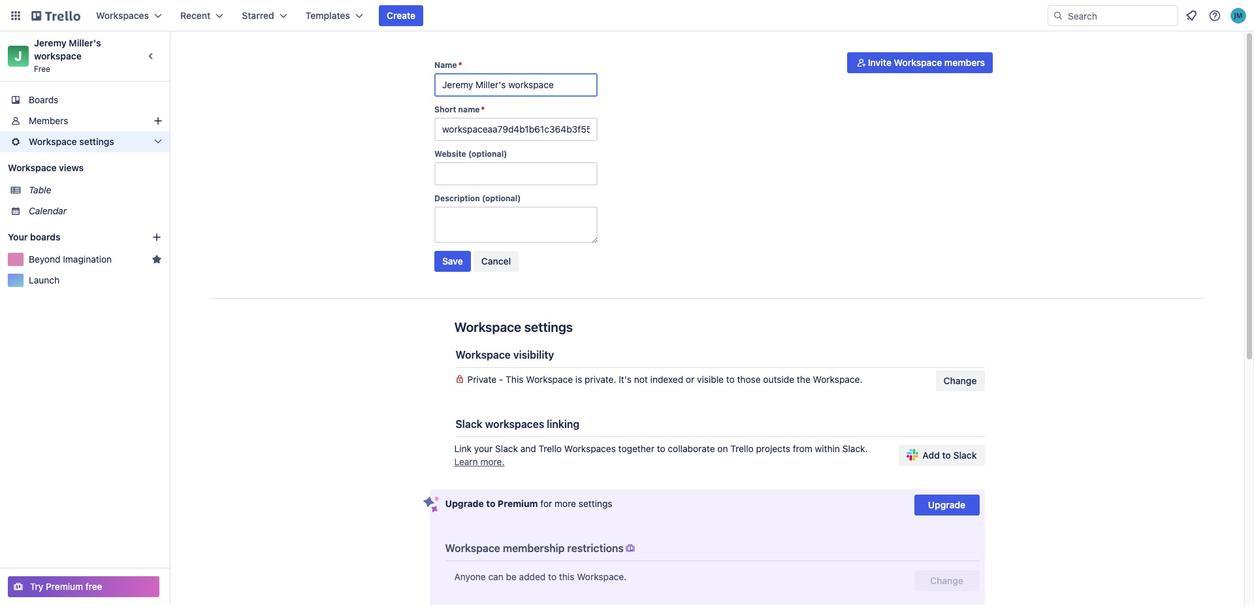 Task type: vqa. For each thing, say whether or not it's contained in the screenshot.
date related to Due date completed
no



Task type: locate. For each thing, give the bounding box(es) containing it.
workspace
[[894, 57, 942, 68], [29, 136, 77, 147], [8, 162, 57, 173], [454, 320, 522, 335], [456, 349, 511, 361], [526, 374, 573, 385], [445, 542, 500, 554]]

workspaces
[[96, 10, 149, 21], [564, 443, 616, 454]]

calendar link
[[29, 205, 162, 218]]

members
[[29, 115, 68, 126]]

0 notifications image
[[1184, 8, 1200, 24]]

slack up link on the left of page
[[456, 418, 483, 430]]

your boards
[[8, 231, 61, 242]]

(optional) for website (optional)
[[468, 149, 507, 159]]

1 horizontal spatial slack
[[495, 443, 518, 454]]

your boards with 2 items element
[[8, 229, 132, 245]]

upgrade down add to slack link
[[928, 499, 966, 510]]

description (optional)
[[435, 193, 521, 203]]

trello right and at the bottom left of page
[[539, 443, 562, 454]]

invite workspace members button
[[847, 52, 993, 73]]

1 vertical spatial (optional)
[[482, 193, 521, 203]]

workspace settings
[[29, 136, 114, 147], [454, 320, 573, 335]]

0 horizontal spatial trello
[[539, 443, 562, 454]]

trello right on
[[731, 443, 754, 454]]

workspace right invite
[[894, 57, 942, 68]]

workspace down visibility
[[526, 374, 573, 385]]

1 vertical spatial settings
[[525, 320, 573, 335]]

0 horizontal spatial settings
[[79, 136, 114, 147]]

0 vertical spatial (optional)
[[468, 149, 507, 159]]

1 vertical spatial sm image
[[624, 542, 637, 555]]

0 vertical spatial settings
[[79, 136, 114, 147]]

sparkle image
[[423, 496, 439, 513]]

slack workspaces linking
[[456, 418, 580, 430]]

(optional) for description (optional)
[[482, 193, 521, 203]]

2 vertical spatial settings
[[579, 498, 613, 509]]

premium inside button
[[46, 581, 83, 592]]

workspace. down restrictions
[[577, 571, 627, 582]]

None text field
[[435, 73, 598, 97], [435, 162, 598, 186], [435, 206, 598, 243], [435, 73, 598, 97], [435, 162, 598, 186], [435, 206, 598, 243]]

settings down members link
[[79, 136, 114, 147]]

1 trello from the left
[[539, 443, 562, 454]]

(optional) right description
[[482, 193, 521, 203]]

together
[[619, 443, 655, 454]]

workspace views
[[8, 162, 84, 173]]

cancel
[[481, 255, 511, 267]]

create
[[387, 10, 416, 21]]

slack for add
[[954, 450, 977, 461]]

starred button
[[234, 5, 295, 26]]

imagination
[[63, 254, 112, 265]]

sm image
[[855, 56, 868, 69], [624, 542, 637, 555]]

those
[[737, 374, 761, 385]]

workspace navigation collapse icon image
[[142, 47, 161, 65]]

1 vertical spatial change
[[930, 575, 964, 586]]

membership
[[503, 542, 565, 554]]

workspaces inside the workspaces dropdown button
[[96, 10, 149, 21]]

this
[[559, 571, 575, 582]]

change button
[[936, 370, 985, 391], [914, 570, 980, 591]]

upgrade to premium for more settings
[[445, 498, 613, 509]]

recent button
[[173, 5, 231, 26]]

1 vertical spatial workspace settings
[[454, 320, 573, 335]]

visible
[[697, 374, 724, 385]]

-
[[499, 374, 503, 385]]

2 horizontal spatial slack
[[954, 450, 977, 461]]

workspace settings up the workspace visibility
[[454, 320, 573, 335]]

workspace inside invite workspace members button
[[894, 57, 942, 68]]

workspace.
[[813, 374, 863, 385], [577, 571, 627, 582]]

settings right more
[[579, 498, 613, 509]]

from
[[793, 443, 813, 454]]

workspace settings button
[[0, 131, 170, 152]]

workspace settings down members link
[[29, 136, 114, 147]]

slack right add in the bottom right of the page
[[954, 450, 977, 461]]

premium left for
[[498, 498, 538, 509]]

primary element
[[0, 0, 1255, 31]]

starred icon image
[[152, 254, 162, 265]]

be
[[506, 571, 517, 582]]

0 horizontal spatial workspaces
[[96, 10, 149, 21]]

1 horizontal spatial settings
[[525, 320, 573, 335]]

add board image
[[152, 232, 162, 242]]

it's
[[619, 374, 632, 385]]

slack up the more.
[[495, 443, 518, 454]]

trello
[[539, 443, 562, 454], [731, 443, 754, 454]]

0 horizontal spatial upgrade
[[445, 498, 484, 509]]

save
[[442, 255, 463, 267]]

workspace up table
[[8, 162, 57, 173]]

cancel button
[[474, 251, 519, 272]]

0 horizontal spatial premium
[[46, 581, 83, 592]]

workspace up the workspace visibility
[[454, 320, 522, 335]]

beyond
[[29, 254, 60, 265]]

0 vertical spatial workspace.
[[813, 374, 863, 385]]

link
[[454, 443, 472, 454]]

change
[[944, 375, 977, 386], [930, 575, 964, 586]]

name
[[435, 60, 457, 70]]

1 horizontal spatial trello
[[731, 443, 754, 454]]

settings up visibility
[[525, 320, 573, 335]]

0 horizontal spatial workspace settings
[[29, 136, 114, 147]]

workspace. right the
[[813, 374, 863, 385]]

1 horizontal spatial premium
[[498, 498, 538, 509]]

starred
[[242, 10, 274, 21]]

add to slack link
[[899, 445, 985, 466]]

anyone
[[454, 571, 486, 582]]

(optional) right website
[[468, 149, 507, 159]]

jeremy miller's workspace link
[[34, 37, 103, 61]]

to
[[726, 374, 735, 385], [657, 443, 666, 454], [943, 450, 951, 461], [486, 498, 496, 509], [548, 571, 557, 582]]

1 horizontal spatial upgrade
[[928, 499, 966, 510]]

1 horizontal spatial *
[[481, 105, 485, 114]]

workspaces down "linking"
[[564, 443, 616, 454]]

0 vertical spatial workspaces
[[96, 10, 149, 21]]

templates
[[306, 10, 350, 21]]

None text field
[[435, 118, 598, 141]]

0 vertical spatial sm image
[[855, 56, 868, 69]]

upgrade for upgrade to premium for more settings
[[445, 498, 484, 509]]

0 vertical spatial change button
[[936, 370, 985, 391]]

beyond imagination
[[29, 254, 112, 265]]

name
[[458, 105, 480, 114]]

1 vertical spatial premium
[[46, 581, 83, 592]]

or
[[686, 374, 695, 385]]

1 horizontal spatial workspaces
[[564, 443, 616, 454]]

0 vertical spatial workspace settings
[[29, 136, 114, 147]]

workspace up the private
[[456, 349, 511, 361]]

workspace settings inside dropdown button
[[29, 136, 114, 147]]

0 horizontal spatial sm image
[[624, 542, 637, 555]]

0 vertical spatial change
[[944, 375, 977, 386]]

to right add in the bottom right of the page
[[943, 450, 951, 461]]

upgrade right sparkle image
[[445, 498, 484, 509]]

to right together
[[657, 443, 666, 454]]

slack inside link your slack and trello workspaces together to collaborate on trello projects from within slack. learn more.
[[495, 443, 518, 454]]

1 horizontal spatial sm image
[[855, 56, 868, 69]]

on
[[718, 443, 728, 454]]

launch link
[[29, 274, 162, 287]]

0 horizontal spatial *
[[458, 60, 462, 70]]

members link
[[0, 110, 170, 131]]

2 trello from the left
[[731, 443, 754, 454]]

workspace visibility
[[456, 349, 554, 361]]

workspaces up the miller's
[[96, 10, 149, 21]]

1 horizontal spatial workspace.
[[813, 374, 863, 385]]

1 vertical spatial workspaces
[[564, 443, 616, 454]]

open information menu image
[[1209, 9, 1222, 22]]

visibility
[[513, 349, 554, 361]]

your
[[8, 231, 28, 242]]

upgrade inside button
[[928, 499, 966, 510]]

(optional)
[[468, 149, 507, 159], [482, 193, 521, 203]]

boards
[[29, 94, 58, 105]]

*
[[458, 60, 462, 70], [481, 105, 485, 114]]

workspace down members
[[29, 136, 77, 147]]

premium right the try
[[46, 581, 83, 592]]

0 horizontal spatial workspace.
[[577, 571, 627, 582]]



Task type: describe. For each thing, give the bounding box(es) containing it.
is
[[576, 374, 582, 385]]

add
[[923, 450, 940, 461]]

to inside link your slack and trello workspaces together to collaborate on trello projects from within slack. learn more.
[[657, 443, 666, 454]]

switch to… image
[[9, 9, 22, 22]]

sm image inside invite workspace members button
[[855, 56, 868, 69]]

more
[[555, 498, 576, 509]]

members
[[945, 57, 985, 68]]

projects
[[756, 443, 791, 454]]

workspaces inside link your slack and trello workspaces together to collaborate on trello projects from within slack. learn more.
[[564, 443, 616, 454]]

launch
[[29, 274, 60, 286]]

0 vertical spatial *
[[458, 60, 462, 70]]

2 horizontal spatial settings
[[579, 498, 613, 509]]

1 vertical spatial *
[[481, 105, 485, 114]]

upgrade button
[[914, 495, 980, 516]]

workspace membership restrictions
[[445, 542, 624, 554]]

workspaces
[[485, 418, 544, 430]]

for
[[541, 498, 552, 509]]

private
[[468, 374, 497, 385]]

to left the this
[[548, 571, 557, 582]]

invite workspace members
[[868, 57, 985, 68]]

collaborate
[[668, 443, 715, 454]]

search image
[[1053, 10, 1064, 21]]

workspace
[[34, 50, 82, 61]]

0 vertical spatial premium
[[498, 498, 538, 509]]

settings inside dropdown button
[[79, 136, 114, 147]]

invite
[[868, 57, 892, 68]]

1 vertical spatial change button
[[914, 570, 980, 591]]

create button
[[379, 5, 424, 26]]

miller's
[[69, 37, 101, 48]]

workspace up the "anyone" at the left of page
[[445, 542, 500, 554]]

outside
[[763, 374, 795, 385]]

free
[[34, 64, 50, 74]]

description
[[435, 193, 480, 203]]

your
[[474, 443, 493, 454]]

j link
[[8, 46, 29, 67]]

short
[[435, 105, 456, 114]]

1 horizontal spatial workspace settings
[[454, 320, 573, 335]]

website (optional)
[[435, 149, 507, 159]]

add to slack
[[923, 450, 977, 461]]

short name *
[[435, 105, 485, 114]]

upgrade for upgrade
[[928, 499, 966, 510]]

indexed
[[651, 374, 684, 385]]

beyond imagination link
[[29, 253, 146, 266]]

anyone can be added to this workspace.
[[454, 571, 627, 582]]

private.
[[585, 374, 616, 385]]

workspace inside workspace settings dropdown button
[[29, 136, 77, 147]]

workspaces button
[[88, 5, 170, 26]]

can
[[488, 571, 504, 582]]

0 horizontal spatial slack
[[456, 418, 483, 430]]

added
[[519, 571, 546, 582]]

views
[[59, 162, 84, 173]]

save button
[[435, 251, 471, 272]]

the
[[797, 374, 811, 385]]

slack for link
[[495, 443, 518, 454]]

this
[[506, 374, 524, 385]]

calendar
[[29, 205, 67, 216]]

linking
[[547, 418, 580, 430]]

and
[[521, 443, 536, 454]]

try premium free
[[30, 581, 102, 592]]

table link
[[29, 184, 162, 197]]

boards link
[[0, 90, 170, 110]]

try premium free button
[[8, 576, 159, 597]]

j
[[15, 48, 22, 63]]

boards
[[30, 231, 61, 242]]

Search field
[[1064, 6, 1178, 25]]

link your slack and trello workspaces together to collaborate on trello projects from within slack. learn more.
[[454, 443, 868, 467]]

recent
[[180, 10, 211, 21]]

templates button
[[298, 5, 371, 26]]

name *
[[435, 60, 462, 70]]

to left those
[[726, 374, 735, 385]]

restrictions
[[567, 542, 624, 554]]

slack.
[[843, 443, 868, 454]]

back to home image
[[31, 5, 80, 26]]

to down the more.
[[486, 498, 496, 509]]

private - this workspace is private. it's not indexed or visible to those outside the workspace.
[[468, 374, 863, 385]]

not
[[634, 374, 648, 385]]

jeremy
[[34, 37, 67, 48]]

learn
[[454, 456, 478, 467]]

table
[[29, 184, 51, 195]]

jeremy miller (jeremymiller198) image
[[1231, 8, 1247, 24]]

try
[[30, 581, 43, 592]]

more.
[[481, 456, 505, 467]]

organizationdetailform element
[[435, 60, 598, 277]]

1 vertical spatial workspace.
[[577, 571, 627, 582]]

within
[[815, 443, 840, 454]]

website
[[435, 149, 466, 159]]

learn more. link
[[454, 456, 505, 467]]

jeremy miller's workspace free
[[34, 37, 103, 74]]

free
[[86, 581, 102, 592]]



